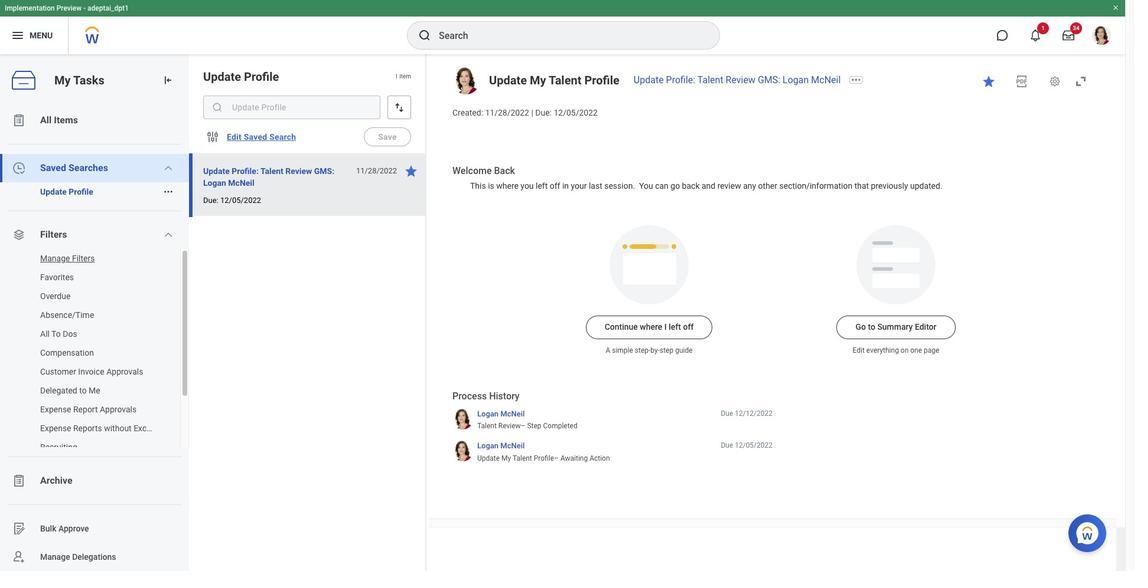Task type: describe. For each thing, give the bounding box(es) containing it.
my for update my talent profile – awaiting action
[[501, 455, 511, 463]]

1 horizontal spatial gms:
[[758, 74, 780, 86]]

update my talent profile – awaiting action
[[477, 455, 610, 463]]

saved searches button
[[0, 154, 189, 183]]

edit for edit everything on one page
[[853, 347, 865, 355]]

logan inside update profile: talent review gms: logan mcneil
[[203, 178, 226, 188]]

review inside update profile: talent review gms: logan mcneil
[[285, 167, 312, 176]]

list containing manage filters
[[0, 249, 189, 457]]

where inside button
[[640, 323, 662, 332]]

customer
[[40, 367, 76, 377]]

justify image
[[11, 28, 25, 43]]

other
[[758, 181, 777, 191]]

search image
[[418, 28, 432, 43]]

0 horizontal spatial my
[[54, 73, 71, 87]]

-
[[83, 4, 86, 12]]

list containing all items
[[0, 106, 189, 572]]

review inside the 'process history' region
[[498, 423, 521, 431]]

tasks
[[73, 73, 104, 87]]

all to dos
[[40, 330, 77, 339]]

saved inside button
[[244, 132, 267, 142]]

implementation
[[5, 4, 55, 12]]

absence/time button
[[0, 306, 168, 325]]

1 vertical spatial star image
[[404, 164, 418, 178]]

profile inside the 'process history' region
[[534, 455, 554, 463]]

0 vertical spatial review
[[726, 74, 755, 86]]

back
[[494, 165, 515, 176]]

archive button
[[0, 467, 189, 496]]

1 horizontal spatial update profile: talent review gms: logan mcneil
[[634, 74, 841, 86]]

clipboard image
[[12, 113, 26, 128]]

summary
[[877, 323, 913, 332]]

continue where i left off
[[605, 323, 694, 332]]

go to summary editor button
[[837, 316, 955, 340]]

overdue button
[[0, 287, 168, 306]]

left inside "welcome back this is where you left off in your last session.  you can go back and review any other section/information that previously updated."
[[536, 181, 548, 191]]

due 12/05/2022
[[721, 442, 773, 450]]

sort image
[[393, 102, 405, 113]]

step-
[[635, 347, 650, 355]]

edit saved search button
[[222, 125, 301, 149]]

compensation
[[40, 348, 94, 358]]

off inside "welcome back this is where you left off in your last session.  you can go back and review any other section/information that previously updated."
[[550, 181, 560, 191]]

menu
[[30, 30, 53, 40]]

implementation preview -   adeptai_dpt1
[[5, 4, 129, 12]]

expense report approvals
[[40, 405, 137, 415]]

menu banner
[[0, 0, 1125, 54]]

bulk approve link
[[0, 515, 189, 543]]

all for all to dos
[[40, 330, 50, 339]]

item list element
[[189, 54, 426, 572]]

save button
[[364, 128, 411, 146]]

delegated
[[40, 386, 77, 396]]

edit everything on one page
[[853, 347, 939, 355]]

i
[[664, 323, 667, 332]]

perspective image
[[12, 228, 26, 242]]

archive
[[40, 475, 72, 487]]

process history region
[[452, 391, 773, 468]]

user plus image
[[12, 550, 26, 565]]

approve
[[58, 524, 89, 534]]

all items button
[[0, 106, 189, 135]]

chevron down image
[[164, 230, 173, 240]]

delegations
[[72, 553, 116, 562]]

process history
[[452, 391, 520, 402]]

compensation button
[[0, 344, 168, 363]]

updated.
[[910, 181, 942, 191]]

employee's photo (logan mcneil) image
[[452, 67, 480, 95]]

welcome
[[452, 165, 492, 176]]

off inside button
[[683, 323, 694, 332]]

delegated to me button
[[0, 382, 168, 400]]

0 horizontal spatial –
[[521, 423, 525, 431]]

history
[[489, 391, 520, 402]]

saved searches
[[40, 162, 108, 174]]

expense report approvals button
[[0, 400, 168, 419]]

delegated to me
[[40, 386, 100, 396]]

guide
[[675, 347, 693, 355]]

profile inside item list element
[[244, 70, 279, 84]]

my tasks
[[54, 73, 104, 87]]

update my talent profile
[[489, 73, 619, 87]]

manage for manage delegations
[[40, 553, 70, 562]]

clock check image
[[12, 161, 26, 175]]

update inside the 'process history' region
[[477, 455, 500, 463]]

exceptions
[[134, 424, 174, 434]]

all for all items
[[40, 115, 52, 126]]

clipboard image
[[12, 474, 26, 488]]

chevron down image
[[164, 164, 173, 173]]

gear image
[[1049, 76, 1061, 87]]

my for update my talent profile
[[530, 73, 546, 87]]

to for summary
[[868, 323, 875, 332]]

update profile inside item list element
[[203, 70, 279, 84]]

expense reports without exceptions button
[[0, 419, 174, 438]]

update profile: talent review gms: logan mcneil link
[[634, 74, 841, 86]]

favorites button
[[0, 268, 168, 287]]

1 button
[[1022, 22, 1049, 48]]

1 horizontal spatial star image
[[982, 74, 996, 89]]

filters inside manage filters button
[[72, 254, 95, 263]]

fullscreen image
[[1074, 74, 1088, 89]]

1 horizontal spatial profile:
[[666, 74, 695, 86]]

manage for manage filters
[[40, 254, 70, 263]]

by-
[[650, 347, 660, 355]]

update profile: talent review gms: logan mcneil inside button
[[203, 167, 334, 188]]

simple
[[612, 347, 633, 355]]

report
[[73, 405, 98, 415]]

due: inside item list element
[[203, 196, 218, 205]]

this
[[470, 181, 486, 191]]

none text field inside item list element
[[203, 96, 380, 119]]

12/12/2022
[[735, 410, 773, 418]]

configure image
[[206, 130, 220, 144]]

manage filters
[[40, 254, 95, 263]]

action
[[590, 455, 610, 463]]

without
[[104, 424, 132, 434]]

session.
[[604, 181, 635, 191]]

talent review – step completed
[[477, 423, 577, 431]]

logan mcneil button for review
[[477, 409, 525, 420]]

can go
[[655, 181, 680, 191]]

go to summary editor
[[856, 323, 936, 332]]

34
[[1073, 25, 1080, 31]]

11/28/2022 inside item list element
[[356, 167, 397, 175]]

last
[[589, 181, 602, 191]]

your
[[571, 181, 587, 191]]



Task type: locate. For each thing, give the bounding box(es) containing it.
saved left search
[[244, 132, 267, 142]]

notifications large image
[[1029, 30, 1041, 41]]

1 vertical spatial update profile: talent review gms: logan mcneil
[[203, 167, 334, 188]]

search image
[[211, 102, 223, 113]]

1 horizontal spatial –
[[554, 455, 559, 463]]

1 vertical spatial left
[[669, 323, 681, 332]]

off left in
[[550, 181, 560, 191]]

to inside list
[[79, 386, 87, 396]]

approvals
[[106, 367, 143, 377], [100, 405, 137, 415]]

page
[[924, 347, 939, 355]]

gms:
[[758, 74, 780, 86], [314, 167, 334, 176]]

completed
[[543, 423, 577, 431]]

2 vertical spatial 12/05/2022
[[735, 442, 773, 450]]

0 vertical spatial star image
[[982, 74, 996, 89]]

my inside the 'process history' region
[[501, 455, 511, 463]]

1 list from the top
[[0, 106, 189, 572]]

2 manage from the top
[[40, 553, 70, 562]]

1 vertical spatial due:
[[203, 196, 218, 205]]

star image
[[982, 74, 996, 89], [404, 164, 418, 178]]

created: 11/28/2022 | due: 12/05/2022
[[452, 108, 598, 118]]

my up |
[[530, 73, 546, 87]]

1 expense from the top
[[40, 405, 71, 415]]

update profile button
[[0, 183, 158, 201]]

1 left item
[[395, 73, 398, 80]]

expense for expense report approvals
[[40, 405, 71, 415]]

1 for 1
[[1041, 25, 1045, 31]]

None text field
[[203, 96, 380, 119]]

star image left view printable version (pdf) icon
[[982, 74, 996, 89]]

0 horizontal spatial 11/28/2022
[[356, 167, 397, 175]]

0 horizontal spatial gms:
[[314, 167, 334, 176]]

0 vertical spatial all
[[40, 115, 52, 126]]

0 vertical spatial left
[[536, 181, 548, 191]]

0 horizontal spatial saved
[[40, 162, 66, 174]]

edit right configure image
[[227, 132, 242, 142]]

2 list from the top
[[0, 249, 189, 457]]

logan mcneil for review
[[477, 410, 525, 419]]

0 horizontal spatial review
[[285, 167, 312, 176]]

2 logan mcneil from the top
[[477, 442, 525, 451]]

1 inside item list element
[[395, 73, 398, 80]]

expense up recruiting
[[40, 424, 71, 434]]

in
[[562, 181, 569, 191]]

profile inside update profile button
[[69, 187, 93, 197]]

12/05/2022 for due 12/05/2022
[[735, 442, 773, 450]]

0 vertical spatial gms:
[[758, 74, 780, 86]]

0 horizontal spatial filters
[[40, 229, 67, 240]]

1 vertical spatial filters
[[72, 254, 95, 263]]

0 horizontal spatial profile:
[[232, 167, 259, 176]]

logan mcneil down history
[[477, 410, 525, 419]]

0 vertical spatial 11/28/2022
[[485, 108, 529, 118]]

update inside button
[[203, 167, 230, 176]]

all
[[40, 115, 52, 126], [40, 330, 50, 339]]

1 vertical spatial where
[[640, 323, 662, 332]]

logan mcneil
[[477, 410, 525, 419], [477, 442, 525, 451]]

1 vertical spatial review
[[285, 167, 312, 176]]

12/05/2022 inside the 'process history' region
[[735, 442, 773, 450]]

logan
[[783, 74, 809, 86], [203, 178, 226, 188], [477, 410, 499, 419], [477, 442, 499, 451]]

that previously
[[854, 181, 908, 191]]

on
[[901, 347, 909, 355]]

and review
[[702, 181, 741, 191]]

0 vertical spatial to
[[868, 323, 875, 332]]

– left awaiting
[[554, 455, 559, 463]]

– left step
[[521, 423, 525, 431]]

1 logan mcneil from the top
[[477, 410, 525, 419]]

1 vertical spatial to
[[79, 386, 87, 396]]

where
[[496, 181, 519, 191], [640, 323, 662, 332]]

edit inside button
[[227, 132, 242, 142]]

filters inside filters dropdown button
[[40, 229, 67, 240]]

1 due from the top
[[721, 410, 733, 418]]

0 horizontal spatial 1
[[395, 73, 398, 80]]

manage up favorites on the top left of page
[[40, 254, 70, 263]]

approvals right the invoice
[[106, 367, 143, 377]]

to for me
[[79, 386, 87, 396]]

edit saved search
[[227, 132, 296, 142]]

off right 'i'
[[683, 323, 694, 332]]

a
[[606, 347, 610, 355]]

manage delegations link
[[0, 543, 189, 572]]

is
[[488, 181, 494, 191]]

left
[[536, 181, 548, 191], [669, 323, 681, 332]]

expense for expense reports without exceptions
[[40, 424, 71, 434]]

0 horizontal spatial left
[[536, 181, 548, 191]]

item
[[399, 73, 411, 80]]

2 due from the top
[[721, 442, 733, 450]]

continue
[[605, 323, 638, 332]]

list
[[0, 106, 189, 572], [0, 249, 189, 457]]

transformation import image
[[162, 74, 174, 86]]

recruiting
[[40, 443, 77, 452]]

0 horizontal spatial edit
[[227, 132, 242, 142]]

0 vertical spatial logan mcneil button
[[477, 409, 525, 420]]

due for due 12/12/2022
[[721, 410, 733, 418]]

0 horizontal spatial update profile: talent review gms: logan mcneil
[[203, 167, 334, 188]]

filters up favorites button
[[72, 254, 95, 263]]

0 vertical spatial where
[[496, 181, 519, 191]]

to
[[51, 330, 61, 339]]

Search Workday  search field
[[439, 22, 695, 48]]

1 vertical spatial gms:
[[314, 167, 334, 176]]

profile
[[244, 70, 279, 84], [584, 73, 619, 87], [69, 187, 93, 197], [534, 455, 554, 463]]

preview
[[57, 4, 82, 12]]

gms: inside button
[[314, 167, 334, 176]]

update inside button
[[40, 187, 67, 197]]

0 vertical spatial off
[[550, 181, 560, 191]]

0 horizontal spatial update profile
[[40, 187, 93, 197]]

0 vertical spatial expense
[[40, 405, 71, 415]]

filters up manage filters
[[40, 229, 67, 240]]

1 all from the top
[[40, 115, 52, 126]]

all left items
[[40, 115, 52, 126]]

update profile: talent review gms: logan mcneil button
[[203, 164, 350, 190]]

close environment banner image
[[1112, 4, 1119, 11]]

related actions image
[[163, 187, 174, 197]]

reports
[[73, 424, 102, 434]]

customer invoice approvals button
[[0, 363, 168, 382]]

rename image
[[12, 522, 26, 536]]

due left 12/12/2022
[[721, 410, 733, 418]]

1 vertical spatial profile:
[[232, 167, 259, 176]]

1 horizontal spatial filters
[[72, 254, 95, 263]]

expense down delegated
[[40, 405, 71, 415]]

1 horizontal spatial left
[[669, 323, 681, 332]]

2 logan mcneil button from the top
[[477, 441, 525, 452]]

edit down go
[[853, 347, 865, 355]]

profile: inside button
[[232, 167, 259, 176]]

0 vertical spatial saved
[[244, 132, 267, 142]]

step
[[527, 423, 541, 431]]

0 vertical spatial due:
[[535, 108, 552, 118]]

11/28/2022 down save
[[356, 167, 397, 175]]

update profile down saved searches
[[40, 187, 93, 197]]

approvals up without
[[100, 405, 137, 415]]

my tasks element
[[0, 54, 189, 572]]

12/05/2022 inside item list element
[[220, 196, 261, 205]]

save
[[378, 132, 397, 142]]

profile logan mcneil image
[[1092, 26, 1111, 47]]

editor
[[915, 323, 936, 332]]

due:
[[535, 108, 552, 118], [203, 196, 218, 205]]

0 horizontal spatial to
[[79, 386, 87, 396]]

manage inside manage delegations link
[[40, 553, 70, 562]]

bulk
[[40, 524, 56, 534]]

due
[[721, 410, 733, 418], [721, 442, 733, 450]]

1 vertical spatial off
[[683, 323, 694, 332]]

absence/time
[[40, 311, 94, 320]]

star image down save button
[[404, 164, 418, 178]]

process
[[452, 391, 487, 402]]

approvals for customer invoice approvals
[[106, 367, 143, 377]]

logan mcneil button down history
[[477, 409, 525, 420]]

me
[[89, 386, 100, 396]]

where inside "welcome back this is where you left off in your last session.  you can go back and review any other section/information that previously updated."
[[496, 181, 519, 191]]

all items
[[40, 115, 78, 126]]

back
[[682, 181, 700, 191]]

1 vertical spatial due
[[721, 442, 733, 450]]

2 horizontal spatial my
[[530, 73, 546, 87]]

12/05/2022 for due: 12/05/2022
[[220, 196, 261, 205]]

saved right clock check image
[[40, 162, 66, 174]]

1 for 1 item
[[395, 73, 398, 80]]

where left 'i'
[[640, 323, 662, 332]]

one
[[910, 347, 922, 355]]

bulk approve
[[40, 524, 89, 534]]

to right go
[[868, 323, 875, 332]]

12/05/2022 down 12/12/2022
[[735, 442, 773, 450]]

search
[[269, 132, 296, 142]]

items
[[54, 115, 78, 126]]

update profile up search image
[[203, 70, 279, 84]]

1 horizontal spatial due:
[[535, 108, 552, 118]]

searches
[[68, 162, 108, 174]]

11/28/2022 left |
[[485, 108, 529, 118]]

1 vertical spatial approvals
[[100, 405, 137, 415]]

manage filters button
[[0, 249, 168, 268]]

left right 'i'
[[669, 323, 681, 332]]

12/05/2022 down update my talent profile
[[554, 108, 598, 118]]

talent inside update profile: talent review gms: logan mcneil
[[260, 167, 283, 176]]

1 horizontal spatial 1
[[1041, 25, 1045, 31]]

1 item
[[395, 73, 411, 80]]

1 vertical spatial all
[[40, 330, 50, 339]]

logan mcneil down 'talent review – step completed'
[[477, 442, 525, 451]]

all left to
[[40, 330, 50, 339]]

view printable version (pdf) image
[[1015, 74, 1029, 89]]

continue where i left off button
[[586, 316, 713, 340]]

0 horizontal spatial where
[[496, 181, 519, 191]]

due down due 12/12/2022
[[721, 442, 733, 450]]

edit
[[227, 132, 242, 142], [853, 347, 865, 355]]

0 horizontal spatial 12/05/2022
[[220, 196, 261, 205]]

2 expense from the top
[[40, 424, 71, 434]]

logan mcneil button for my
[[477, 441, 525, 452]]

0 horizontal spatial due:
[[203, 196, 218, 205]]

step
[[660, 347, 673, 355]]

1 horizontal spatial off
[[683, 323, 694, 332]]

1 inside button
[[1041, 25, 1045, 31]]

update profile inside button
[[40, 187, 93, 197]]

logan mcneil for my
[[477, 442, 525, 451]]

1 horizontal spatial my
[[501, 455, 511, 463]]

0 vertical spatial edit
[[227, 132, 242, 142]]

inbox large image
[[1063, 30, 1074, 41]]

welcome back this is where you left off in your last session.  you can go back and review any other section/information that previously updated.
[[452, 165, 942, 191]]

my
[[54, 73, 71, 87], [530, 73, 546, 87], [501, 455, 511, 463]]

1 vertical spatial update profile
[[40, 187, 93, 197]]

adeptai_dpt1
[[87, 4, 129, 12]]

1 horizontal spatial 11/28/2022
[[485, 108, 529, 118]]

dos
[[63, 330, 77, 339]]

12/05/2022 down update profile: talent review gms: logan mcneil button
[[220, 196, 261, 205]]

due: right |
[[535, 108, 552, 118]]

1 horizontal spatial update profile
[[203, 70, 279, 84]]

0 vertical spatial update profile: talent review gms: logan mcneil
[[634, 74, 841, 86]]

1 horizontal spatial saved
[[244, 132, 267, 142]]

1 vertical spatial logan mcneil button
[[477, 441, 525, 452]]

34 button
[[1055, 22, 1082, 48]]

0 vertical spatial profile:
[[666, 74, 695, 86]]

1 horizontal spatial to
[[868, 323, 875, 332]]

menu button
[[0, 17, 68, 54]]

1 vertical spatial edit
[[853, 347, 865, 355]]

to left me
[[79, 386, 87, 396]]

|
[[531, 108, 533, 118]]

1 vertical spatial saved
[[40, 162, 66, 174]]

approvals for expense report approvals
[[100, 405, 137, 415]]

1 horizontal spatial where
[[640, 323, 662, 332]]

0 vertical spatial due
[[721, 410, 733, 418]]

2 horizontal spatial 12/05/2022
[[735, 442, 773, 450]]

section/information
[[779, 181, 852, 191]]

1 logan mcneil button from the top
[[477, 409, 525, 420]]

you
[[521, 181, 534, 191]]

any
[[743, 181, 756, 191]]

left inside button
[[669, 323, 681, 332]]

due: 12/05/2022
[[203, 196, 261, 205]]

due: right related actions icon
[[203, 196, 218, 205]]

due for due 12/05/2022
[[721, 442, 733, 450]]

0 vertical spatial 12/05/2022
[[554, 108, 598, 118]]

1 vertical spatial –
[[554, 455, 559, 463]]

0 vertical spatial logan mcneil
[[477, 410, 525, 419]]

1 vertical spatial expense
[[40, 424, 71, 434]]

1 manage from the top
[[40, 254, 70, 263]]

go
[[856, 323, 866, 332]]

2 horizontal spatial review
[[726, 74, 755, 86]]

review
[[726, 74, 755, 86], [285, 167, 312, 176], [498, 423, 521, 431]]

1 right the 'notifications large' image
[[1041, 25, 1045, 31]]

1 horizontal spatial edit
[[853, 347, 865, 355]]

1 horizontal spatial review
[[498, 423, 521, 431]]

my left 'tasks'
[[54, 73, 71, 87]]

logan mcneil button down 'talent review – step completed'
[[477, 441, 525, 452]]

all to dos button
[[0, 325, 168, 344]]

0 vertical spatial 1
[[1041, 25, 1045, 31]]

–
[[521, 423, 525, 431], [554, 455, 559, 463]]

where down back
[[496, 181, 519, 191]]

1 vertical spatial 1
[[395, 73, 398, 80]]

saved inside dropdown button
[[40, 162, 66, 174]]

1 vertical spatial 12/05/2022
[[220, 196, 261, 205]]

1 vertical spatial 11/28/2022
[[356, 167, 397, 175]]

1 vertical spatial logan mcneil
[[477, 442, 525, 451]]

invoice
[[78, 367, 104, 377]]

0 vertical spatial manage
[[40, 254, 70, 263]]

11/28/2022
[[485, 108, 529, 118], [356, 167, 397, 175]]

0 horizontal spatial star image
[[404, 164, 418, 178]]

edit for edit saved search
[[227, 132, 242, 142]]

left right you
[[536, 181, 548, 191]]

to
[[868, 323, 875, 332], [79, 386, 87, 396]]

2 all from the top
[[40, 330, 50, 339]]

0 vertical spatial filters
[[40, 229, 67, 240]]

mcneil inside update profile: talent review gms: logan mcneil
[[228, 178, 254, 188]]

0 horizontal spatial off
[[550, 181, 560, 191]]

1 vertical spatial manage
[[40, 553, 70, 562]]

manage inside manage filters button
[[40, 254, 70, 263]]

1 horizontal spatial 12/05/2022
[[554, 108, 598, 118]]

my down 'talent review – step completed'
[[501, 455, 511, 463]]

2 vertical spatial review
[[498, 423, 521, 431]]

0 vertical spatial –
[[521, 423, 525, 431]]

talent
[[549, 73, 581, 87], [697, 74, 723, 86], [260, 167, 283, 176], [477, 423, 497, 431], [513, 455, 532, 463]]

0 vertical spatial update profile
[[203, 70, 279, 84]]

1
[[1041, 25, 1045, 31], [395, 73, 398, 80]]

0 vertical spatial approvals
[[106, 367, 143, 377]]

manage down the bulk
[[40, 553, 70, 562]]

filters button
[[0, 221, 189, 249]]

favorites
[[40, 273, 74, 282]]

update
[[203, 70, 241, 84], [489, 73, 527, 87], [634, 74, 664, 86], [203, 167, 230, 176], [40, 187, 67, 197], [477, 455, 500, 463]]



Task type: vqa. For each thing, say whether or not it's contained in the screenshot.
inbox image
no



